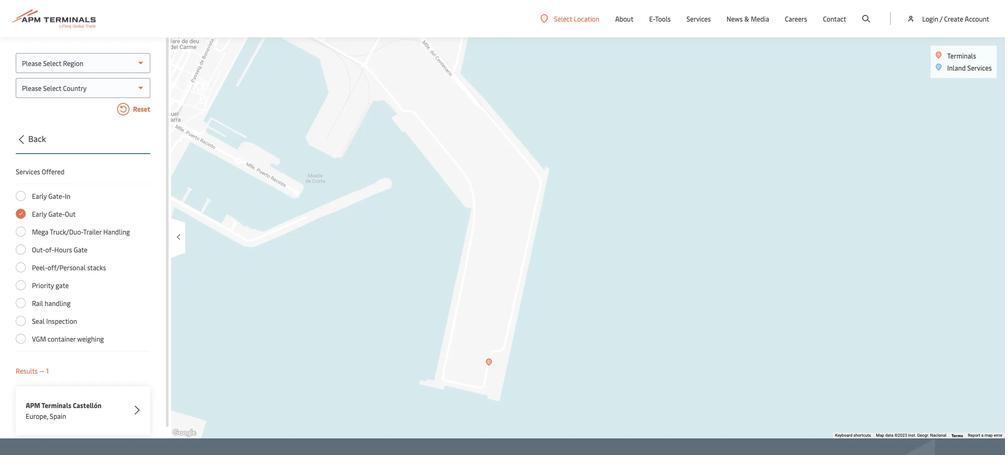 Task type: locate. For each thing, give the bounding box(es) containing it.
careers
[[786, 14, 808, 23]]

0 vertical spatial services
[[687, 14, 711, 23]]

Seal Inspection radio
[[16, 316, 26, 326]]

seal
[[32, 317, 45, 326]]

inland services
[[948, 63, 993, 72]]

2 gate- from the top
[[48, 209, 65, 219]]

—
[[39, 366, 44, 376]]

services
[[687, 14, 711, 23], [968, 63, 993, 72], [16, 167, 40, 176]]

1 vertical spatial gate-
[[48, 209, 65, 219]]

0 horizontal spatial services
[[16, 167, 40, 176]]

services left offered
[[16, 167, 40, 176]]

container
[[48, 334, 76, 344]]

1 early from the top
[[32, 192, 47, 201]]

terminals up "spain"
[[42, 401, 71, 410]]

gate- up early gate-out at left
[[48, 192, 65, 201]]

apm
[[26, 401, 40, 410]]

off/personal
[[48, 263, 86, 272]]

gate-
[[48, 192, 65, 201], [48, 209, 65, 219]]

vgm container weighing
[[32, 334, 104, 344]]

gate
[[56, 281, 69, 290]]

keyboard shortcuts
[[836, 433, 872, 438]]

seal inspection
[[32, 317, 77, 326]]

services for services offered
[[16, 167, 40, 176]]

terminals inside apm terminals castellón europe, spain
[[42, 401, 71, 410]]

1 vertical spatial terminals
[[42, 401, 71, 410]]

report
[[969, 433, 981, 438]]

in
[[65, 192, 70, 201]]

&
[[745, 14, 750, 23]]

priority gate
[[32, 281, 69, 290]]

terminals
[[948, 51, 977, 60], [42, 401, 71, 410]]

keyboard
[[836, 433, 853, 438]]

services button
[[687, 0, 711, 37]]

2 horizontal spatial services
[[968, 63, 993, 72]]

media
[[752, 14, 770, 23]]

data
[[886, 433, 894, 438]]

contact button
[[824, 0, 847, 37]]

keyboard shortcuts button
[[836, 433, 872, 439]]

services right tools
[[687, 14, 711, 23]]

priority
[[32, 281, 54, 290]]

early up mega
[[32, 209, 47, 219]]

geogr.
[[918, 433, 930, 438]]

1 horizontal spatial services
[[687, 14, 711, 23]]

1 gate- from the top
[[48, 192, 65, 201]]

©2023
[[895, 433, 908, 438]]

2 vertical spatial services
[[16, 167, 40, 176]]

map data ©2023 inst. geogr. nacional
[[877, 433, 947, 438]]

1 vertical spatial services
[[968, 63, 993, 72]]

Early Gate-Out radio
[[16, 209, 26, 219]]

Early Gate-In radio
[[16, 191, 26, 201]]

early gate-in
[[32, 192, 70, 201]]

mega truck/duo-trailer handling
[[32, 227, 130, 236]]

handling
[[103, 227, 130, 236]]

reset button
[[16, 103, 150, 117]]

map
[[985, 433, 994, 438]]

gate- down early gate-in
[[48, 209, 65, 219]]

back button
[[13, 133, 150, 154]]

terminals up inland at the right top of the page
[[948, 51, 977, 60]]

news & media
[[727, 14, 770, 23]]

rail handling
[[32, 299, 71, 308]]

terms
[[952, 433, 964, 439]]

inspection
[[46, 317, 77, 326]]

hours
[[54, 245, 72, 254]]

1 vertical spatial early
[[32, 209, 47, 219]]

Priority gate radio
[[16, 280, 26, 290]]

0 vertical spatial terminals
[[948, 51, 977, 60]]

map
[[877, 433, 885, 438]]

early
[[32, 192, 47, 201], [32, 209, 47, 219]]

gate
[[74, 245, 88, 254]]

early right early gate-in radio
[[32, 192, 47, 201]]

results — 1
[[16, 366, 49, 376]]

early for early gate-out
[[32, 209, 47, 219]]

services right inland at the right top of the page
[[968, 63, 993, 72]]

e-
[[650, 14, 656, 23]]

2 early from the top
[[32, 209, 47, 219]]

0 horizontal spatial terminals
[[42, 401, 71, 410]]

0 vertical spatial gate-
[[48, 192, 65, 201]]

about button
[[616, 0, 634, 37]]

truck/duo-
[[50, 227, 83, 236]]

news & media button
[[727, 0, 770, 37]]

out-of-hours gate
[[32, 245, 88, 254]]

mega
[[32, 227, 48, 236]]

europe,
[[26, 412, 48, 421]]

0 vertical spatial early
[[32, 192, 47, 201]]

e-tools button
[[650, 0, 671, 37]]

google image
[[171, 428, 198, 439]]

VGM container weighing radio
[[16, 334, 26, 344]]

apm terminals castellón europe, spain
[[26, 401, 102, 421]]

offered
[[42, 167, 65, 176]]



Task type: vqa. For each thing, say whether or not it's contained in the screenshot.
Global Menu button
no



Task type: describe. For each thing, give the bounding box(es) containing it.
error
[[995, 433, 1003, 438]]

services offered
[[16, 167, 65, 176]]

terms link
[[952, 433, 964, 439]]

out
[[65, 209, 76, 219]]

of-
[[45, 245, 54, 254]]

castellón
[[73, 401, 102, 410]]

select location button
[[541, 14, 600, 23]]

gate- for out
[[48, 209, 65, 219]]

login / create account link
[[908, 0, 990, 37]]

about
[[616, 14, 634, 23]]

Out-of-Hours Gate radio
[[16, 245, 26, 255]]

vgm
[[32, 334, 46, 344]]

rail
[[32, 299, 43, 308]]

report a map error
[[969, 433, 1003, 438]]

shortcuts
[[854, 433, 872, 438]]

peel-off/personal stacks
[[32, 263, 106, 272]]

weighing
[[77, 334, 104, 344]]

Rail handling radio
[[16, 298, 26, 308]]

early gate-out
[[32, 209, 76, 219]]

create
[[945, 14, 964, 23]]

stacks
[[87, 263, 106, 272]]

results
[[16, 366, 38, 376]]

tools
[[656, 14, 671, 23]]

nacional
[[931, 433, 947, 438]]

Mega Truck/Duo-Trailer Handling radio
[[16, 227, 26, 237]]

/
[[941, 14, 943, 23]]

out-
[[32, 245, 45, 254]]

account
[[966, 14, 990, 23]]

location
[[574, 14, 600, 23]]

1
[[46, 366, 49, 376]]

news
[[727, 14, 743, 23]]

1 horizontal spatial terminals
[[948, 51, 977, 60]]

map region
[[133, 0, 1006, 455]]

inst.
[[909, 433, 917, 438]]

handling
[[45, 299, 71, 308]]

gate- for in
[[48, 192, 65, 201]]

peel-
[[32, 263, 48, 272]]

back
[[28, 133, 46, 144]]

inland
[[948, 63, 967, 72]]

careers button
[[786, 0, 808, 37]]

e-tools
[[650, 14, 671, 23]]

login / create account
[[923, 14, 990, 23]]

select
[[554, 14, 573, 23]]

early for early gate-in
[[32, 192, 47, 201]]

select location
[[554, 14, 600, 23]]

reset
[[132, 104, 150, 113]]

report a map error link
[[969, 433, 1003, 438]]

login
[[923, 14, 939, 23]]

Peel-off/Personal stacks radio
[[16, 263, 26, 273]]

contact
[[824, 14, 847, 23]]

spain
[[50, 412, 66, 421]]

trailer
[[83, 227, 102, 236]]

services for services
[[687, 14, 711, 23]]

a
[[982, 433, 984, 438]]



